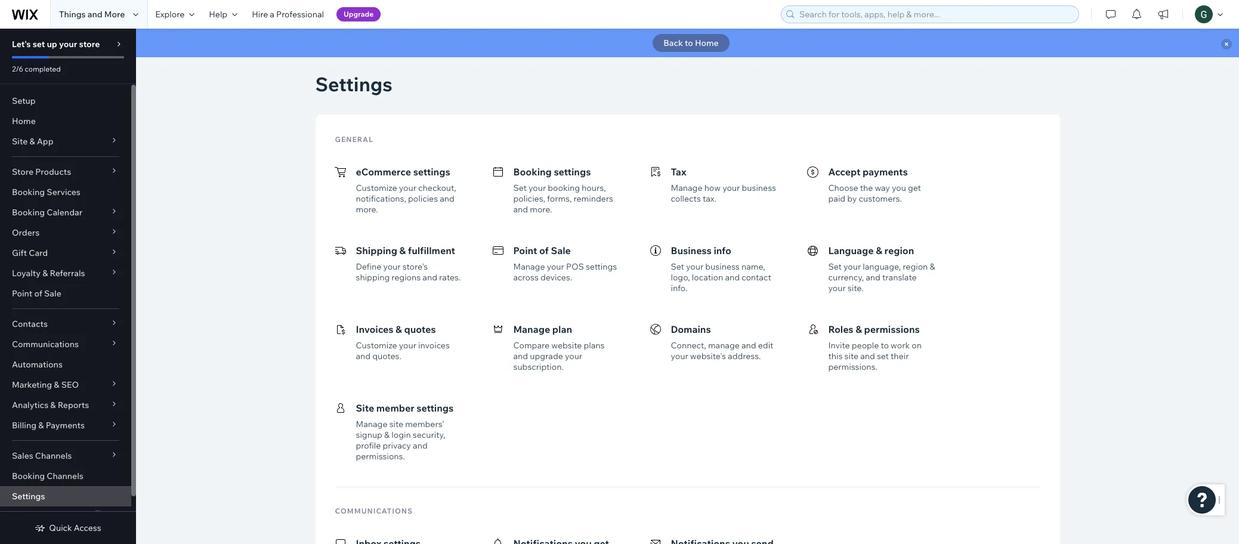 Task type: vqa. For each thing, say whether or not it's contained in the screenshot.


Task type: describe. For each thing, give the bounding box(es) containing it.
2/6 completed
[[12, 64, 61, 73]]

& for reports
[[50, 400, 56, 411]]

a
[[270, 9, 275, 20]]

ecommerce
[[356, 166, 411, 178]]

your left site.
[[829, 283, 846, 294]]

booking settings set your booking hours, policies, forms, reminders and more.
[[514, 166, 613, 215]]

your inside domains connect, manage and edit your website's address.
[[671, 351, 689, 362]]

0 vertical spatial region
[[885, 245, 914, 257]]

marketing & seo
[[12, 380, 79, 390]]

site for member
[[356, 402, 374, 414]]

store's
[[403, 261, 428, 272]]

your inside 'point of sale manage your pos settings across devices.'
[[547, 261, 564, 272]]

accept
[[829, 166, 861, 178]]

set for booking settings
[[514, 183, 527, 193]]

how
[[705, 183, 721, 193]]

settings inside 'point of sale manage your pos settings across devices.'
[[586, 261, 617, 272]]

and inside booking settings set your booking hours, policies, forms, reminders and more.
[[514, 204, 528, 215]]

hire
[[252, 9, 268, 20]]

contacts button
[[0, 314, 131, 334]]

get
[[908, 183, 921, 193]]

permissions. for &
[[829, 362, 878, 372]]

customers.
[[859, 193, 902, 204]]

home link
[[0, 111, 131, 131]]

choose
[[829, 183, 859, 193]]

site inside site member settings manage site members' signup & login security, profile privacy and permissions.
[[389, 419, 403, 430]]

hire a professional
[[252, 9, 324, 20]]

1 vertical spatial region
[[903, 261, 928, 272]]

completed
[[25, 64, 61, 73]]

billing & payments
[[12, 420, 85, 431]]

automations
[[12, 359, 63, 370]]

store
[[79, 39, 100, 50]]

to inside roles & permissions invite people to work on this site and set their permissions.
[[881, 340, 889, 351]]

site & app button
[[0, 131, 131, 152]]

communications inside dropdown button
[[12, 339, 79, 350]]

accept payments choose the way you get paid by customers.
[[829, 166, 921, 204]]

payments
[[46, 420, 85, 431]]

1 horizontal spatial communications
[[335, 507, 413, 516]]

& for permissions
[[856, 323, 862, 335]]

help button
[[202, 0, 245, 29]]

booking channels link
[[0, 466, 131, 486]]

2/6
[[12, 64, 23, 73]]

policies
[[408, 193, 438, 204]]

quotes
[[404, 323, 436, 335]]

your inside sidebar element
[[59, 39, 77, 50]]

your inside business info set your business name, logo, location and contact info.
[[686, 261, 704, 272]]

upgrade
[[344, 10, 374, 19]]

address.
[[728, 351, 761, 362]]

on
[[912, 340, 922, 351]]

and inside roles & permissions invite people to work on this site and set their permissions.
[[861, 351, 875, 362]]

devices.
[[541, 272, 572, 283]]

& for seo
[[54, 380, 59, 390]]

quotes.
[[373, 351, 402, 362]]

upgrade button
[[337, 7, 381, 21]]

site.
[[848, 283, 864, 294]]

and inside site member settings manage site members' signup & login security, profile privacy and permissions.
[[413, 440, 428, 451]]

back to home alert
[[136, 29, 1240, 57]]

channels for sales channels
[[35, 451, 72, 461]]

site & app
[[12, 136, 53, 147]]

booking for settings
[[514, 166, 552, 178]]

referrals
[[50, 268, 85, 279]]

more. inside ecommerce settings customize your checkout, notifications, policies and more.
[[356, 204, 378, 215]]

your inside invoices & quotes customize your invoices and quotes.
[[399, 340, 417, 351]]

home inside button
[[695, 38, 719, 48]]

site inside roles & permissions invite people to work on this site and set their permissions.
[[845, 351, 859, 362]]

& for payments
[[38, 420, 44, 431]]

shipping & fulfillment define your store's shipping regions and rates.
[[356, 245, 461, 283]]

manage inside 'point of sale manage your pos settings across devices.'
[[514, 261, 545, 272]]

card
[[29, 248, 48, 258]]

& inside site member settings manage site members' signup & login security, profile privacy and permissions.
[[384, 430, 390, 440]]

domains
[[671, 323, 711, 335]]

your inside manage plan compare website plans and upgrade your subscription.
[[565, 351, 583, 362]]

app
[[37, 136, 53, 147]]

and inside ecommerce settings customize your checkout, notifications, policies and more.
[[440, 193, 455, 204]]

privacy
[[383, 440, 411, 451]]

logo,
[[671, 272, 690, 283]]

info
[[714, 245, 732, 257]]

people
[[852, 340, 879, 351]]

connect,
[[671, 340, 706, 351]]

contacts
[[12, 319, 48, 329]]

work
[[891, 340, 910, 351]]

hours,
[[582, 183, 606, 193]]

of for point of sale
[[34, 288, 42, 299]]

settings inside booking settings set your booking hours, policies, forms, reminders and more.
[[554, 166, 591, 178]]

back
[[664, 38, 683, 48]]

settings inside sidebar element
[[12, 491, 45, 502]]

sales
[[12, 451, 33, 461]]

channels for booking channels
[[47, 471, 83, 482]]

and inside business info set your business name, logo, location and contact info.
[[725, 272, 740, 283]]

home inside sidebar element
[[12, 116, 36, 127]]

settings link
[[0, 486, 131, 507]]

set inside roles & permissions invite people to work on this site and set their permissions.
[[877, 351, 889, 362]]

loyalty
[[12, 268, 41, 279]]

site for &
[[12, 136, 28, 147]]

of for point of sale manage your pos settings across devices.
[[539, 245, 549, 257]]

marketing & seo button
[[0, 375, 131, 395]]

manage inside manage plan compare website plans and upgrade your subscription.
[[514, 323, 550, 335]]

orders
[[12, 227, 40, 238]]

define
[[356, 261, 382, 272]]

let's
[[12, 39, 31, 50]]

business for manage
[[742, 183, 776, 193]]

booking
[[548, 183, 580, 193]]

set inside sidebar element
[[33, 39, 45, 50]]

language
[[829, 245, 874, 257]]

your inside 'tax manage how your business collects tax.'
[[723, 183, 740, 193]]

things
[[59, 9, 86, 20]]

language & region set your language, region & currency, and translate your site.
[[829, 245, 935, 294]]

general-section element
[[326, 147, 1049, 473]]

and inside language & region set your language, region & currency, and translate your site.
[[866, 272, 881, 283]]

signup
[[356, 430, 382, 440]]

manage inside site member settings manage site members' signup & login security, profile privacy and permissions.
[[356, 419, 388, 430]]

roles
[[829, 323, 854, 335]]

collects
[[671, 193, 701, 204]]

loyalty & referrals button
[[0, 263, 131, 283]]

website's
[[690, 351, 726, 362]]

back to home button
[[653, 34, 730, 52]]

calendar
[[47, 207, 82, 218]]

quick access button
[[35, 523, 101, 534]]

your inside ecommerce settings customize your checkout, notifications, policies and more.
[[399, 183, 417, 193]]

gift card
[[12, 248, 48, 258]]

ecommerce settings customize your checkout, notifications, policies and more.
[[356, 166, 456, 215]]

member
[[376, 402, 415, 414]]

website
[[552, 340, 582, 351]]



Task type: locate. For each thing, give the bounding box(es) containing it.
set left "forms,"
[[514, 183, 527, 193]]

1 horizontal spatial sale
[[551, 245, 571, 257]]

customize down invoices
[[356, 340, 397, 351]]

and
[[88, 9, 102, 20], [440, 193, 455, 204], [514, 204, 528, 215], [423, 272, 437, 283], [725, 272, 740, 283], [866, 272, 881, 283], [742, 340, 757, 351], [356, 351, 371, 362], [514, 351, 528, 362], [861, 351, 875, 362], [413, 440, 428, 451]]

1 horizontal spatial of
[[539, 245, 549, 257]]

sale
[[551, 245, 571, 257], [44, 288, 61, 299]]

site
[[845, 351, 859, 362], [389, 419, 403, 430]]

to right back on the top right of the page
[[685, 38, 693, 48]]

& left app
[[29, 136, 35, 147]]

1 vertical spatial point
[[12, 288, 32, 299]]

the
[[860, 183, 873, 193]]

your left "forms,"
[[529, 183, 546, 193]]

Search for tools, apps, help & more... field
[[796, 6, 1075, 23]]

site right this
[[845, 351, 859, 362]]

1 vertical spatial communications
[[335, 507, 413, 516]]

1 vertical spatial business
[[706, 261, 740, 272]]

region up language,
[[885, 245, 914, 257]]

& up people
[[856, 323, 862, 335]]

fulfillment
[[408, 245, 455, 257]]

set left up
[[33, 39, 45, 50]]

billing
[[12, 420, 36, 431]]

and right login
[[413, 440, 428, 451]]

business inside 'tax manage how your business collects tax.'
[[742, 183, 776, 193]]

& up language,
[[876, 245, 883, 257]]

analytics
[[12, 400, 48, 411]]

manage up compare on the bottom
[[514, 323, 550, 335]]

0 vertical spatial home
[[695, 38, 719, 48]]

store
[[12, 167, 33, 177]]

1 customize from the top
[[356, 183, 397, 193]]

explore
[[155, 9, 185, 20]]

0 horizontal spatial site
[[389, 419, 403, 430]]

0 vertical spatial sale
[[551, 245, 571, 257]]

billing & payments button
[[0, 415, 131, 436]]

set inside language & region set your language, region & currency, and translate your site.
[[829, 261, 842, 272]]

settings up general
[[315, 72, 393, 96]]

set inside business info set your business name, logo, location and contact info.
[[671, 261, 684, 272]]

business inside business info set your business name, logo, location and contact info.
[[706, 261, 740, 272]]

and right invite
[[861, 351, 875, 362]]

location
[[692, 272, 723, 283]]

to inside button
[[685, 38, 693, 48]]

to left work
[[881, 340, 889, 351]]

1 horizontal spatial set
[[671, 261, 684, 272]]

0 vertical spatial of
[[539, 245, 549, 257]]

point inside 'point of sale manage your pos settings across devices.'
[[514, 245, 537, 257]]

and right policies
[[440, 193, 455, 204]]

home down setup
[[12, 116, 36, 127]]

point for point of sale
[[12, 288, 32, 299]]

your down the 'business'
[[686, 261, 704, 272]]

more. inside booking settings set your booking hours, policies, forms, reminders and more.
[[530, 204, 552, 215]]

paid
[[829, 193, 846, 204]]

of inside 'point of sale manage your pos settings across devices.'
[[539, 245, 549, 257]]

0 vertical spatial site
[[845, 351, 859, 362]]

more. down "booking" in the left top of the page
[[530, 204, 552, 215]]

settings up checkout,
[[413, 166, 450, 178]]

and left upgrade
[[514, 351, 528, 362]]

& for quotes
[[396, 323, 402, 335]]

0 vertical spatial to
[[685, 38, 693, 48]]

invite
[[829, 340, 850, 351]]

and inside shipping & fulfillment define your store's shipping regions and rates.
[[423, 272, 437, 283]]

0 horizontal spatial home
[[12, 116, 36, 127]]

point of sale
[[12, 288, 61, 299]]

loyalty & referrals
[[12, 268, 85, 279]]

more. down the ecommerce
[[356, 204, 378, 215]]

your left the pos
[[547, 261, 564, 272]]

profile
[[356, 440, 381, 451]]

your right up
[[59, 39, 77, 50]]

booking for services
[[12, 187, 45, 198]]

sidebar element
[[0, 29, 136, 544]]

0 horizontal spatial settings
[[12, 491, 45, 502]]

and inside invoices & quotes customize your invoices and quotes.
[[356, 351, 371, 362]]

channels
[[35, 451, 72, 461], [47, 471, 83, 482]]

subscription.
[[514, 362, 564, 372]]

customize
[[356, 183, 397, 193], [356, 340, 397, 351]]

customize inside ecommerce settings customize your checkout, notifications, policies and more.
[[356, 183, 397, 193]]

1 horizontal spatial settings
[[315, 72, 393, 96]]

and left the name, on the right of page
[[725, 272, 740, 283]]

orders button
[[0, 223, 131, 243]]

point inside sidebar element
[[12, 288, 32, 299]]

& inside shipping & fulfillment define your store's shipping regions and rates.
[[400, 245, 406, 257]]

forms,
[[547, 193, 572, 204]]

& inside invoices & quotes customize your invoices and quotes.
[[396, 323, 402, 335]]

your right 'how'
[[723, 183, 740, 193]]

manage inside 'tax manage how your business collects tax.'
[[671, 183, 703, 193]]

checkout,
[[418, 183, 456, 193]]

setup
[[12, 95, 36, 106]]

by
[[848, 193, 857, 204]]

site inside site member settings manage site members' signup & login security, profile privacy and permissions.
[[356, 402, 374, 414]]

& for region
[[876, 245, 883, 257]]

permissions. inside roles & permissions invite people to work on this site and set their permissions.
[[829, 362, 878, 372]]

roles & permissions invite people to work on this site and set their permissions.
[[829, 323, 922, 372]]

sale down loyalty & referrals
[[44, 288, 61, 299]]

& inside dropdown button
[[54, 380, 59, 390]]

permissions. inside site member settings manage site members' signup & login security, profile privacy and permissions.
[[356, 451, 405, 462]]

and inside manage plan compare website plans and upgrade your subscription.
[[514, 351, 528, 362]]

0 vertical spatial customize
[[356, 183, 397, 193]]

things and more
[[59, 9, 125, 20]]

language,
[[863, 261, 901, 272]]

analytics & reports button
[[0, 395, 131, 415]]

your down language
[[844, 261, 861, 272]]

point up across
[[514, 245, 537, 257]]

region right language,
[[903, 261, 928, 272]]

sale inside point of sale link
[[44, 288, 61, 299]]

invoices
[[418, 340, 450, 351]]

1 vertical spatial channels
[[47, 471, 83, 482]]

1 vertical spatial to
[[881, 340, 889, 351]]

set
[[514, 183, 527, 193], [671, 261, 684, 272], [829, 261, 842, 272]]

set down language
[[829, 261, 842, 272]]

& left login
[[384, 430, 390, 440]]

1 vertical spatial site
[[356, 402, 374, 414]]

1 vertical spatial customize
[[356, 340, 397, 351]]

& right billing
[[38, 420, 44, 431]]

and inside domains connect, manage and edit your website's address.
[[742, 340, 757, 351]]

1 horizontal spatial site
[[356, 402, 374, 414]]

channels inside dropdown button
[[35, 451, 72, 461]]

booking down sales
[[12, 471, 45, 482]]

1 vertical spatial sale
[[44, 288, 61, 299]]

business for info
[[706, 261, 740, 272]]

your down quotes
[[399, 340, 417, 351]]

0 vertical spatial site
[[12, 136, 28, 147]]

booking channels
[[12, 471, 83, 482]]

customize inside invoices & quotes customize your invoices and quotes.
[[356, 340, 397, 351]]

1 vertical spatial permissions.
[[356, 451, 405, 462]]

currency,
[[829, 272, 864, 283]]

point down loyalty
[[12, 288, 32, 299]]

0 horizontal spatial point
[[12, 288, 32, 299]]

plan
[[553, 323, 572, 335]]

hire a professional link
[[245, 0, 331, 29]]

manage down tax
[[671, 183, 703, 193]]

your inside booking settings set your booking hours, policies, forms, reminders and more.
[[529, 183, 546, 193]]

0 horizontal spatial set
[[33, 39, 45, 50]]

members'
[[405, 419, 444, 430]]

manage up profile at the left bottom of the page
[[356, 419, 388, 430]]

policies,
[[514, 193, 545, 204]]

0 vertical spatial settings
[[315, 72, 393, 96]]

sale for point of sale manage your pos settings across devices.
[[551, 245, 571, 257]]

marketing
[[12, 380, 52, 390]]

up
[[47, 39, 57, 50]]

channels up settings link
[[47, 471, 83, 482]]

and left more
[[88, 9, 102, 20]]

0 horizontal spatial to
[[685, 38, 693, 48]]

permissions.
[[829, 362, 878, 372], [356, 451, 405, 462]]

manage plan compare website plans and upgrade your subscription.
[[514, 323, 605, 372]]

0 horizontal spatial permissions.
[[356, 451, 405, 462]]

point of sale link
[[0, 283, 131, 304]]

and left edit
[[742, 340, 757, 351]]

booking for calendar
[[12, 207, 45, 218]]

help
[[209, 9, 227, 20]]

let's set up your store
[[12, 39, 100, 50]]

to
[[685, 38, 693, 48], [881, 340, 889, 351]]

business info set your business name, logo, location and contact info.
[[671, 245, 772, 294]]

& for referrals
[[42, 268, 48, 279]]

quick access
[[49, 523, 101, 534]]

& for app
[[29, 136, 35, 147]]

edit
[[758, 340, 774, 351]]

settings inside ecommerce settings customize your checkout, notifications, policies and more.
[[413, 166, 450, 178]]

0 vertical spatial point
[[514, 245, 537, 257]]

you
[[892, 183, 906, 193]]

manage
[[708, 340, 740, 351]]

site left app
[[12, 136, 28, 147]]

0 horizontal spatial set
[[514, 183, 527, 193]]

permissions. down people
[[829, 362, 878, 372]]

0 vertical spatial set
[[33, 39, 45, 50]]

& inside popup button
[[50, 400, 56, 411]]

0 vertical spatial communications
[[12, 339, 79, 350]]

1 vertical spatial settings
[[12, 491, 45, 502]]

settings down booking channels
[[12, 491, 45, 502]]

2 customize from the top
[[356, 340, 397, 351]]

your down the ecommerce
[[399, 183, 417, 193]]

& inside dropdown button
[[38, 420, 44, 431]]

home
[[695, 38, 719, 48], [12, 116, 36, 127]]

booking calendar button
[[0, 202, 131, 223]]

1 vertical spatial site
[[389, 419, 403, 430]]

& left quotes
[[396, 323, 402, 335]]

more.
[[356, 204, 378, 215], [530, 204, 552, 215]]

more
[[104, 9, 125, 20]]

set left their
[[877, 351, 889, 362]]

0 horizontal spatial communications
[[12, 339, 79, 350]]

settings right the pos
[[586, 261, 617, 272]]

communications-section element
[[326, 519, 1049, 544]]

communications button
[[0, 334, 131, 354]]

1 horizontal spatial permissions.
[[829, 362, 878, 372]]

set inside booking settings set your booking hours, policies, forms, reminders and more.
[[514, 183, 527, 193]]

tax
[[671, 166, 687, 178]]

booking for channels
[[12, 471, 45, 482]]

& for fulfillment
[[400, 245, 406, 257]]

name,
[[742, 261, 765, 272]]

and left "quotes."
[[356, 351, 371, 362]]

access
[[74, 523, 101, 534]]

your left plans
[[565, 351, 583, 362]]

& right loyalty
[[42, 268, 48, 279]]

1 vertical spatial home
[[12, 116, 36, 127]]

2 more. from the left
[[530, 204, 552, 215]]

region
[[885, 245, 914, 257], [903, 261, 928, 272]]

booking inside popup button
[[12, 207, 45, 218]]

seo
[[61, 380, 79, 390]]

sale inside 'point of sale manage your pos settings across devices.'
[[551, 245, 571, 257]]

booking up policies,
[[514, 166, 552, 178]]

rates.
[[439, 272, 461, 283]]

1 horizontal spatial to
[[881, 340, 889, 351]]

0 vertical spatial permissions.
[[829, 362, 878, 372]]

of down loyalty & referrals
[[34, 288, 42, 299]]

customize down the ecommerce
[[356, 183, 397, 193]]

1 horizontal spatial business
[[742, 183, 776, 193]]

sales channels button
[[0, 446, 131, 466]]

booking down store
[[12, 187, 45, 198]]

home right back on the top right of the page
[[695, 38, 719, 48]]

products
[[35, 167, 71, 177]]

set down the 'business'
[[671, 261, 684, 272]]

way
[[875, 183, 890, 193]]

settings up members'
[[417, 402, 454, 414]]

sale for point of sale
[[44, 288, 61, 299]]

2 horizontal spatial set
[[829, 261, 842, 272]]

domains connect, manage and edit your website's address.
[[671, 323, 774, 362]]

gift card button
[[0, 243, 131, 263]]

settings inside site member settings manage site members' signup & login security, profile privacy and permissions.
[[417, 402, 454, 414]]

& right translate
[[930, 261, 935, 272]]

& left reports
[[50, 400, 56, 411]]

and left rates.
[[423, 272, 437, 283]]

tax manage how your business collects tax.
[[671, 166, 776, 204]]

contact
[[742, 272, 772, 283]]

manage left the pos
[[514, 261, 545, 272]]

settings up "booking" in the left top of the page
[[554, 166, 591, 178]]

your left website's
[[671, 351, 689, 362]]

0 horizontal spatial more.
[[356, 204, 378, 215]]

0 vertical spatial business
[[742, 183, 776, 193]]

quick
[[49, 523, 72, 534]]

& left seo
[[54, 380, 59, 390]]

1 horizontal spatial site
[[845, 351, 859, 362]]

general
[[335, 135, 374, 144]]

& up store's
[[400, 245, 406, 257]]

permissions. down signup
[[356, 451, 405, 462]]

site inside popup button
[[12, 136, 28, 147]]

channels up booking channels
[[35, 451, 72, 461]]

booking up orders
[[12, 207, 45, 218]]

0 horizontal spatial business
[[706, 261, 740, 272]]

sale up the pos
[[551, 245, 571, 257]]

1 vertical spatial of
[[34, 288, 42, 299]]

across
[[514, 272, 539, 283]]

& inside roles & permissions invite people to work on this site and set their permissions.
[[856, 323, 862, 335]]

1 vertical spatial set
[[877, 351, 889, 362]]

point for point of sale manage your pos settings across devices.
[[514, 245, 537, 257]]

1 horizontal spatial more.
[[530, 204, 552, 215]]

business right 'how'
[[742, 183, 776, 193]]

reports
[[58, 400, 89, 411]]

0 horizontal spatial sale
[[44, 288, 61, 299]]

your down shipping
[[383, 261, 401, 272]]

shipping
[[356, 272, 390, 283]]

point of sale manage your pos settings across devices.
[[514, 245, 617, 283]]

of inside sidebar element
[[34, 288, 42, 299]]

0 horizontal spatial of
[[34, 288, 42, 299]]

your inside shipping & fulfillment define your store's shipping regions and rates.
[[383, 261, 401, 272]]

1 horizontal spatial home
[[695, 38, 719, 48]]

translate
[[883, 272, 917, 283]]

sales channels
[[12, 451, 72, 461]]

site down member
[[389, 419, 403, 430]]

permissions. for member
[[356, 451, 405, 462]]

1 horizontal spatial set
[[877, 351, 889, 362]]

&
[[29, 136, 35, 147], [400, 245, 406, 257], [876, 245, 883, 257], [930, 261, 935, 272], [42, 268, 48, 279], [396, 323, 402, 335], [856, 323, 862, 335], [54, 380, 59, 390], [50, 400, 56, 411], [38, 420, 44, 431], [384, 430, 390, 440]]

0 horizontal spatial site
[[12, 136, 28, 147]]

invoices
[[356, 323, 394, 335]]

and left "forms,"
[[514, 204, 528, 215]]

regions
[[392, 272, 421, 283]]

0 vertical spatial channels
[[35, 451, 72, 461]]

business down info
[[706, 261, 740, 272]]

1 more. from the left
[[356, 204, 378, 215]]

site up signup
[[356, 402, 374, 414]]

manage
[[671, 183, 703, 193], [514, 261, 545, 272], [514, 323, 550, 335], [356, 419, 388, 430]]

1 horizontal spatial point
[[514, 245, 537, 257]]

set for business info
[[671, 261, 684, 272]]

booking inside booking settings set your booking hours, policies, forms, reminders and more.
[[514, 166, 552, 178]]

of up devices.
[[539, 245, 549, 257]]

and right site.
[[866, 272, 881, 283]]



